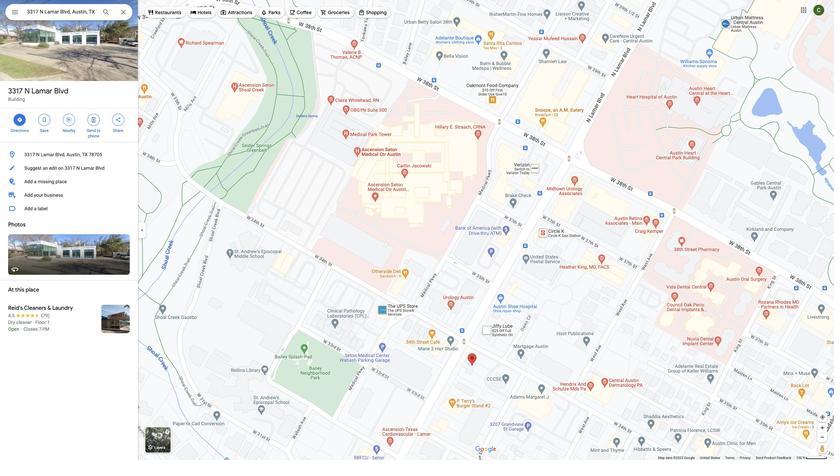Task type: vqa. For each thing, say whether or not it's contained in the screenshot.
Things
no



Task type: locate. For each thing, give the bounding box(es) containing it.
·
[[33, 320, 34, 326]]

add inside button
[[24, 206, 33, 212]]

send inside send to phone
[[87, 129, 96, 133]]

a inside "button"
[[34, 179, 37, 185]]

add inside "button"
[[24, 179, 33, 185]]

2 add from the top
[[24, 193, 33, 198]]

an
[[43, 166, 48, 171]]

3317 inside 3317 n lamar blvd building
[[8, 87, 23, 96]]

0 vertical spatial 3317
[[8, 87, 23, 96]]

1 vertical spatial n
[[36, 152, 40, 158]]

feedback
[[777, 457, 792, 461]]

reid's
[[8, 305, 23, 312]]

0 vertical spatial a
[[34, 179, 37, 185]]

tx
[[82, 152, 88, 158]]

n up building
[[24, 87, 30, 96]]

privacy
[[740, 457, 751, 461]]

united states
[[700, 457, 721, 461]]

floor
[[35, 320, 46, 326]]

2 vertical spatial n
[[76, 166, 80, 171]]

0 horizontal spatial place
[[26, 287, 39, 294]]

n down austin,
[[76, 166, 80, 171]]

cleaners
[[24, 305, 46, 312]]

nearby
[[63, 129, 75, 133]]

states
[[711, 457, 721, 461]]

blvd down 78705
[[96, 166, 105, 171]]

none field inside 3317 n lamar blvd, austin, tx 78705 field
[[27, 8, 97, 16]]

n up suggest at the top of page
[[36, 152, 40, 158]]

2 vertical spatial lamar
[[81, 166, 94, 171]]

1 horizontal spatial n
[[36, 152, 40, 158]]

3317
[[8, 87, 23, 96], [24, 152, 35, 158], [65, 166, 75, 171]]

restaurants
[[155, 9, 181, 16]]

a inside button
[[34, 206, 37, 212]]

1 vertical spatial a
[[34, 206, 37, 212]]

3317 right on
[[65, 166, 75, 171]]

3 add from the top
[[24, 206, 33, 212]]

building
[[8, 97, 25, 102]]

3317 n lamar blvd building
[[8, 87, 68, 102]]

0 vertical spatial send
[[87, 129, 96, 133]]

at this place
[[8, 287, 39, 294]]

1 horizontal spatial place
[[55, 179, 67, 185]]

None field
[[27, 8, 97, 16]]

missing
[[38, 179, 54, 185]]

1 vertical spatial lamar
[[41, 152, 54, 158]]

(79)
[[41, 313, 50, 319]]

2 horizontal spatial 3317
[[65, 166, 75, 171]]

0 horizontal spatial send
[[87, 129, 96, 133]]

1 vertical spatial blvd
[[96, 166, 105, 171]]

1 add from the top
[[24, 179, 33, 185]]

2 vertical spatial add
[[24, 206, 33, 212]]

n for blvd
[[24, 87, 30, 96]]

3317 n lamar blvd main content
[[0, 0, 138, 461]]

a left label
[[34, 206, 37, 212]]

blvd up the 
[[54, 87, 68, 96]]

at
[[8, 287, 14, 294]]

send left product
[[756, 457, 764, 461]]

0 vertical spatial n
[[24, 87, 30, 96]]

dry cleaner · floor 1 open ⋅ closes 7 pm
[[8, 320, 50, 332]]

78705
[[89, 152, 102, 158]]

1 horizontal spatial send
[[756, 457, 764, 461]]

2 a from the top
[[34, 206, 37, 212]]

n
[[24, 87, 30, 96], [36, 152, 40, 158], [76, 166, 80, 171]]

1 vertical spatial add
[[24, 193, 33, 198]]

3317 up building
[[8, 87, 23, 96]]

add a missing place
[[24, 179, 67, 185]]

lamar inside 3317 n lamar blvd building
[[31, 87, 52, 96]]

add left your
[[24, 193, 33, 198]]

zoom out image
[[820, 436, 825, 441]]

send up phone
[[87, 129, 96, 133]]

dry
[[8, 320, 15, 326]]

1 horizontal spatial blvd
[[96, 166, 105, 171]]

lamar down tx
[[81, 166, 94, 171]]

3317 up suggest at the top of page
[[24, 152, 35, 158]]

united
[[700, 457, 710, 461]]

shopping
[[366, 9, 387, 16]]

place down on
[[55, 179, 67, 185]]

0 horizontal spatial n
[[24, 87, 30, 96]]

place right this
[[26, 287, 39, 294]]

0 vertical spatial add
[[24, 179, 33, 185]]

blvd inside 3317 n lamar blvd building
[[54, 87, 68, 96]]

united states button
[[700, 457, 721, 461]]

send for send to phone
[[87, 129, 96, 133]]

4.3 stars 79 reviews image
[[8, 313, 50, 320]]

save
[[40, 129, 49, 133]]

0 horizontal spatial 3317
[[8, 87, 23, 96]]

0 horizontal spatial blvd
[[54, 87, 68, 96]]


[[115, 116, 121, 124]]

on
[[58, 166, 63, 171]]

lamar
[[31, 87, 52, 96], [41, 152, 54, 158], [81, 166, 94, 171]]

0 vertical spatial blvd
[[54, 87, 68, 96]]

1 a from the top
[[34, 179, 37, 185]]

add a missing place button
[[0, 175, 138, 189]]

laundry
[[52, 305, 73, 312]]

footer containing map data ©2023 google
[[659, 457, 797, 461]]

add for add your business
[[24, 193, 33, 198]]

add left label
[[24, 206, 33, 212]]


[[41, 116, 47, 124]]

1 vertical spatial place
[[26, 287, 39, 294]]

parks
[[269, 9, 281, 16]]

n inside 3317 n lamar blvd building
[[24, 87, 30, 96]]

send inside the 'send product feedback' button
[[756, 457, 764, 461]]

lamar for blvd,
[[41, 152, 54, 158]]

&
[[48, 305, 51, 312]]

1 horizontal spatial 3317
[[24, 152, 35, 158]]

1 vertical spatial send
[[756, 457, 764, 461]]

add a label
[[24, 206, 48, 212]]

place
[[55, 179, 67, 185], [26, 287, 39, 294]]

3317 for blvd,
[[24, 152, 35, 158]]

3317 N Lamar Blvd, Austin, TX 78705 field
[[5, 4, 133, 20]]

send
[[87, 129, 96, 133], [756, 457, 764, 461]]

1 vertical spatial 3317
[[24, 152, 35, 158]]

3317 for blvd
[[8, 87, 23, 96]]

⋅
[[20, 327, 22, 332]]

send to phone
[[87, 129, 100, 139]]

add
[[24, 179, 33, 185], [24, 193, 33, 198], [24, 206, 33, 212]]

n for blvd,
[[36, 152, 40, 158]]

terms
[[726, 457, 735, 461]]

add down suggest at the top of page
[[24, 179, 33, 185]]

groceries
[[328, 9, 350, 16]]

lamar left blvd,
[[41, 152, 54, 158]]

footer
[[659, 457, 797, 461]]

suggest
[[24, 166, 42, 171]]

edit
[[49, 166, 57, 171]]

label
[[38, 206, 48, 212]]

0 vertical spatial place
[[55, 179, 67, 185]]

a
[[34, 179, 37, 185], [34, 206, 37, 212]]

2 horizontal spatial n
[[76, 166, 80, 171]]

a left the missing
[[34, 179, 37, 185]]

100 ft button
[[797, 457, 828, 461]]

lamar up 
[[31, 87, 52, 96]]

blvd
[[54, 87, 68, 96], [96, 166, 105, 171]]

100 ft
[[797, 457, 806, 461]]

google account: christina overa  
(christinaovera9@gmail.com) image
[[814, 5, 825, 15]]

0 vertical spatial lamar
[[31, 87, 52, 96]]



Task type: describe. For each thing, give the bounding box(es) containing it.
product
[[765, 457, 776, 461]]

coffee
[[297, 9, 312, 16]]

layers
[[154, 447, 165, 451]]

ft
[[803, 457, 806, 461]]

terms button
[[726, 457, 735, 461]]

attractions button
[[218, 4, 256, 21]]

this
[[15, 287, 24, 294]]

add for add a label
[[24, 206, 33, 212]]

4.3
[[8, 313, 15, 319]]

directions
[[11, 129, 29, 133]]

business
[[44, 193, 63, 198]]

attractions
[[228, 9, 252, 16]]

restaurants button
[[145, 4, 186, 21]]

add for add a missing place
[[24, 179, 33, 185]]

place inside "button"
[[55, 179, 67, 185]]

add your business link
[[0, 189, 138, 202]]

open
[[8, 327, 19, 332]]

send product feedback
[[756, 457, 792, 461]]

collapse side panel image
[[138, 227, 146, 234]]

a for missing
[[34, 179, 37, 185]]

google
[[685, 457, 695, 461]]

reid's cleaners & laundry
[[8, 305, 73, 312]]

a for label
[[34, 206, 37, 212]]

map
[[659, 457, 665, 461]]

2 vertical spatial 3317
[[65, 166, 75, 171]]

1
[[47, 320, 50, 326]]

privacy button
[[740, 457, 751, 461]]

hotels button
[[188, 4, 216, 21]]

show your location image
[[820, 415, 826, 421]]

your
[[34, 193, 43, 198]]

austin,
[[66, 152, 81, 158]]

blvd,
[[55, 152, 65, 158]]

phone
[[88, 134, 99, 139]]

3317 n lamar blvd, austin, tx 78705 button
[[0, 148, 138, 162]]

data
[[666, 457, 673, 461]]

7 pm
[[39, 327, 49, 332]]

add your business
[[24, 193, 63, 198]]


[[91, 116, 97, 124]]

 button
[[5, 4, 24, 22]]

closes
[[24, 327, 38, 332]]


[[17, 116, 23, 124]]

parks button
[[258, 4, 285, 21]]

map data ©2023 google
[[659, 457, 695, 461]]

photos
[[8, 222, 26, 229]]

lamar for blvd
[[31, 87, 52, 96]]

zoom in image
[[820, 426, 825, 431]]

groceries button
[[318, 4, 354, 21]]

hotels
[[198, 9, 212, 16]]

©2023
[[674, 457, 684, 461]]


[[66, 116, 72, 124]]

to
[[97, 129, 100, 133]]

suggest an edit on 3317 n lamar blvd button
[[0, 162, 138, 175]]

google maps element
[[0, 0, 835, 461]]

coffee button
[[287, 4, 316, 21]]

shopping button
[[356, 4, 391, 21]]

footer inside google maps element
[[659, 457, 797, 461]]

100
[[797, 457, 803, 461]]

send product feedback button
[[756, 457, 792, 461]]

share
[[113, 129, 123, 133]]

actions for 3317 n lamar blvd region
[[0, 109, 138, 142]]

blvd inside suggest an edit on 3317 n lamar blvd 'button'
[[96, 166, 105, 171]]

 search field
[[5, 4, 133, 22]]

suggest an edit on 3317 n lamar blvd
[[24, 166, 105, 171]]


[[11, 7, 19, 17]]

send for send product feedback
[[756, 457, 764, 461]]

add a label button
[[0, 202, 138, 216]]

cleaner
[[16, 320, 32, 326]]

show street view coverage image
[[818, 444, 828, 454]]

3317 n lamar blvd, austin, tx 78705
[[24, 152, 102, 158]]



